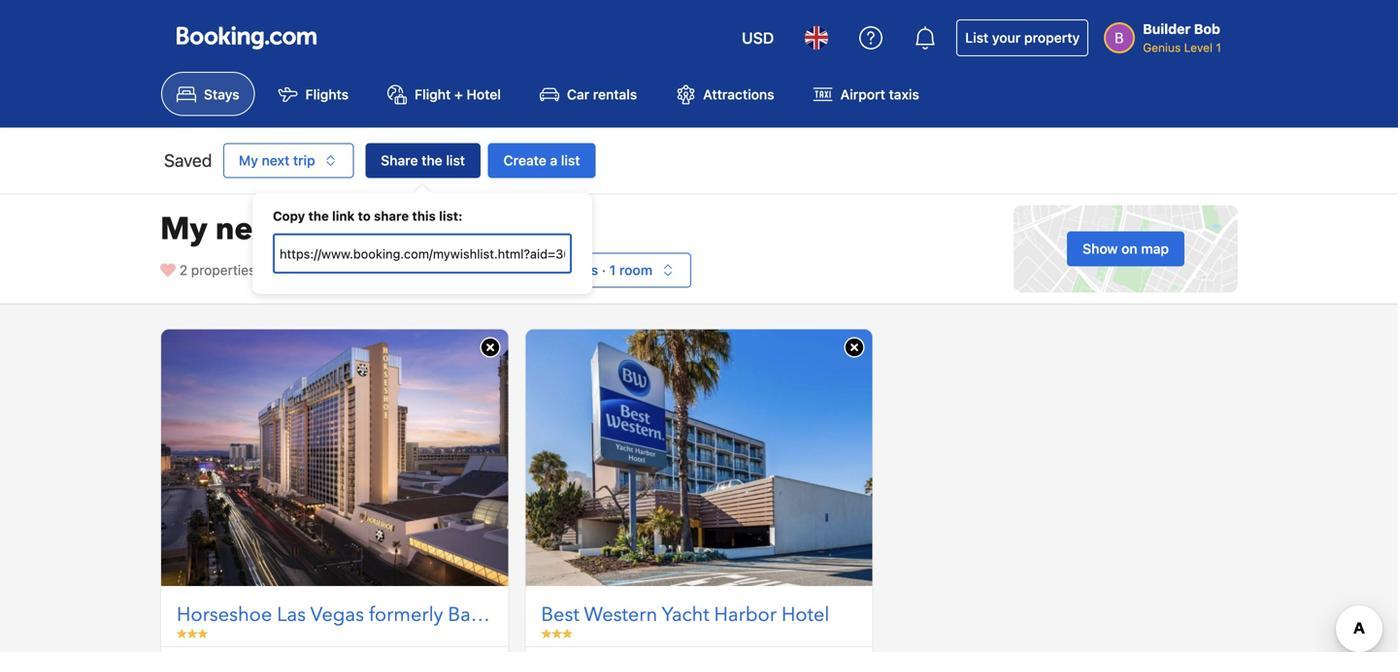 Task type: vqa. For each thing, say whether or not it's contained in the screenshot.
Trip within the button
yes



Task type: locate. For each thing, give the bounding box(es) containing it.
nov right 24
[[428, 262, 454, 278]]

trip
[[293, 152, 315, 168], [290, 208, 344, 250]]

0 vertical spatial trip
[[293, 152, 315, 168]]

3 stars image down best
[[541, 629, 572, 639]]

0 vertical spatial the
[[422, 152, 443, 168]]

the right share
[[422, 152, 443, 168]]

1 horizontal spatial 3 stars image
[[541, 629, 572, 639]]

1 inside "builder bob genius level 1"
[[1216, 41, 1222, 54]]

1 list from the left
[[446, 152, 465, 168]]

1 2 from the left
[[179, 262, 188, 278]]

best western yacht harbor hotel
[[541, 602, 830, 629]]

my next trip button
[[223, 143, 354, 178]]

0 vertical spatial my next trip
[[239, 152, 315, 168]]

the
[[422, 152, 443, 168], [308, 209, 329, 223]]

hotel right +
[[467, 86, 501, 102]]

14
[[351, 262, 366, 278]]

airport taxis link
[[798, 72, 935, 116]]

list for share the list
[[446, 152, 465, 168]]

0 horizontal spatial hotel
[[467, 86, 501, 102]]

airport
[[841, 86, 886, 102]]

1 horizontal spatial 1
[[1216, 41, 1222, 54]]

1 horizontal spatial my
[[239, 152, 258, 168]]

0 horizontal spatial my
[[160, 208, 208, 250]]

flight
[[415, 86, 451, 102]]

1 3 stars image from the left
[[177, 629, 208, 639]]

1
[[1216, 41, 1222, 54], [610, 262, 616, 278]]

2 2 from the left
[[547, 262, 555, 278]]

the for share
[[422, 152, 443, 168]]

0 horizontal spatial the
[[308, 209, 329, 223]]

0 horizontal spatial list
[[446, 152, 465, 168]]

western
[[584, 602, 658, 629]]

list up list:
[[446, 152, 465, 168]]

2 list from the left
[[561, 152, 580, 168]]

attractions link
[[661, 72, 790, 116]]

the for copy
[[308, 209, 329, 223]]

property
[[1025, 30, 1080, 46]]

car rentals link
[[524, 72, 653, 116]]

1 vertical spatial the
[[308, 209, 329, 223]]

a
[[550, 152, 558, 168]]

0 vertical spatial next
[[262, 152, 290, 168]]

share the list button
[[365, 143, 481, 178]]

0 horizontal spatial nov
[[369, 262, 395, 278]]

0 vertical spatial my
[[239, 152, 258, 168]]

show
[[1083, 241, 1118, 257]]

share
[[374, 209, 409, 223]]

nov
[[369, 262, 395, 278], [428, 262, 454, 278]]

my next trip
[[239, 152, 315, 168], [160, 208, 344, 250]]

1 right level on the top right
[[1216, 41, 1222, 54]]

2
[[179, 262, 188, 278], [547, 262, 555, 278]]

list
[[446, 152, 465, 168], [561, 152, 580, 168]]

your
[[992, 30, 1021, 46]]

adults
[[559, 262, 598, 278]]

list right a
[[561, 152, 580, 168]]

0 horizontal spatial 2
[[179, 262, 188, 278]]

3 stars image for horseshoe las vegas formerly bally's
[[177, 629, 208, 639]]

show on map
[[1083, 241, 1169, 257]]

0 vertical spatial 1
[[1216, 41, 1222, 54]]

the left link
[[308, 209, 329, 223]]

1 right ·
[[610, 262, 616, 278]]

builder
[[1143, 21, 1191, 37]]

list
[[966, 30, 989, 46]]

2 left adults
[[547, 262, 555, 278]]

nov left the -
[[369, 262, 395, 278]]

1 horizontal spatial hotel
[[782, 602, 830, 629]]

2 left properties
[[179, 262, 188, 278]]

hotel
[[467, 86, 501, 102], [782, 602, 830, 629]]

stays link
[[161, 72, 255, 116]]

stays
[[204, 86, 239, 102]]

·
[[602, 262, 606, 278]]

builder bob genius level 1
[[1143, 21, 1222, 54]]

1 horizontal spatial list
[[561, 152, 580, 168]]

list:
[[439, 209, 463, 223]]

create a list
[[504, 152, 580, 168]]

this
[[412, 209, 436, 223]]

my
[[239, 152, 258, 168], [160, 208, 208, 250]]

None text field
[[273, 234, 572, 274]]

1 vertical spatial my next trip
[[160, 208, 344, 250]]

the inside button
[[422, 152, 443, 168]]

1 vertical spatial 1
[[610, 262, 616, 278]]

my next trip up 2 properties saved
[[160, 208, 344, 250]]

hotel right harbor on the right bottom of the page
[[782, 602, 830, 629]]

2 3 stars image from the left
[[541, 629, 572, 639]]

next
[[262, 152, 290, 168], [215, 208, 282, 250]]

trip up the copy
[[293, 152, 315, 168]]

my right saved
[[239, 152, 258, 168]]

trip left to on the top
[[290, 208, 344, 250]]

rentals
[[593, 86, 637, 102]]

horseshoe las vegas formerly bally's
[[177, 602, 504, 629]]

link
[[332, 209, 355, 223]]

next up 2 properties saved
[[215, 208, 282, 250]]

copy
[[273, 209, 305, 223]]

14 nov - 24 nov
[[351, 262, 454, 278]]

3 stars image
[[177, 629, 208, 639], [541, 629, 572, 639]]

0 vertical spatial hotel
[[467, 86, 501, 102]]

0 horizontal spatial 3 stars image
[[177, 629, 208, 639]]

next up the copy
[[262, 152, 290, 168]]

0 horizontal spatial 1
[[610, 262, 616, 278]]

1 horizontal spatial the
[[422, 152, 443, 168]]

-
[[398, 262, 404, 278]]

saved
[[259, 262, 296, 278]]

map
[[1141, 241, 1169, 257]]

3 stars image down the 'horseshoe'
[[177, 629, 208, 639]]

bally's
[[448, 602, 504, 629]]

1 vertical spatial hotel
[[782, 602, 830, 629]]

24
[[408, 262, 425, 278]]

1 horizontal spatial 2
[[547, 262, 555, 278]]

best western yacht harbor hotel link
[[541, 602, 857, 629]]

1 horizontal spatial nov
[[428, 262, 454, 278]]

car rentals
[[567, 86, 637, 102]]

usd button
[[730, 15, 786, 61]]

my up properties
[[160, 208, 208, 250]]

my next trip up the copy
[[239, 152, 315, 168]]



Task type: describe. For each thing, give the bounding box(es) containing it.
2 for 2 adults                                           · 1 room
[[547, 262, 555, 278]]

best
[[541, 602, 580, 629]]

vegas
[[310, 602, 364, 629]]

hotel inside "link"
[[782, 602, 830, 629]]

harbor
[[714, 602, 777, 629]]

3 stars image for best western yacht harbor hotel
[[541, 629, 572, 639]]

las
[[277, 602, 306, 629]]

level
[[1185, 41, 1213, 54]]

saved
[[164, 150, 212, 171]]

room
[[620, 262, 653, 278]]

flights
[[306, 86, 349, 102]]

attractions
[[703, 86, 775, 102]]

share the list
[[381, 152, 465, 168]]

usd
[[742, 29, 774, 47]]

next inside button
[[262, 152, 290, 168]]

list your property link
[[957, 19, 1089, 56]]

on
[[1122, 241, 1138, 257]]

taxis
[[889, 86, 920, 102]]

create a list button
[[488, 143, 596, 178]]

horseshoe
[[177, 602, 272, 629]]

+
[[454, 86, 463, 102]]

airport taxis
[[841, 86, 920, 102]]

2 nov from the left
[[428, 262, 454, 278]]

show on map button
[[1067, 231, 1185, 266]]

list for create a list
[[561, 152, 580, 168]]

share
[[381, 152, 418, 168]]

list your property
[[966, 30, 1080, 46]]

to
[[358, 209, 371, 223]]

create
[[504, 152, 547, 168]]

horseshoe las vegas formerly bally's link
[[177, 602, 504, 629]]

flight + hotel link
[[372, 72, 517, 116]]

1 vertical spatial trip
[[290, 208, 344, 250]]

copy the link to share this list:
[[273, 209, 463, 223]]

formerly
[[369, 602, 443, 629]]

trip inside button
[[293, 152, 315, 168]]

1 vertical spatial next
[[215, 208, 282, 250]]

flights link
[[263, 72, 364, 116]]

2 adults                                           · 1 room
[[547, 262, 653, 278]]

my inside button
[[239, 152, 258, 168]]

1 nov from the left
[[369, 262, 395, 278]]

car
[[567, 86, 590, 102]]

genius
[[1143, 41, 1181, 54]]

properties
[[191, 262, 256, 278]]

1 vertical spatial my
[[160, 208, 208, 250]]

booking.com online hotel reservations image
[[177, 26, 317, 50]]

2 properties saved
[[179, 262, 296, 278]]

my next trip inside button
[[239, 152, 315, 168]]

bob
[[1194, 21, 1221, 37]]

flight + hotel
[[415, 86, 501, 102]]

2 for 2 properties saved
[[179, 262, 188, 278]]

yacht
[[662, 602, 710, 629]]



